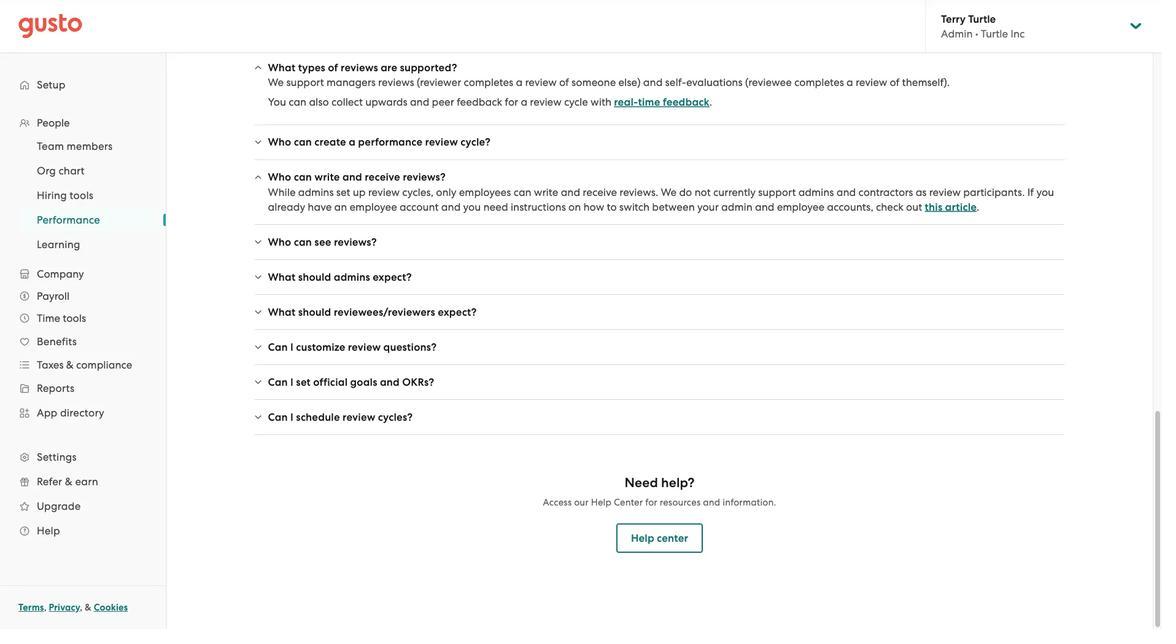 Task type: describe. For each thing, give the bounding box(es) containing it.
reports
[[37, 382, 75, 394]]

for inside you can also collect upwards and peer feedback for a review cycle with real-time feedback .
[[505, 96, 519, 108]]

your
[[290, 391, 311, 403]]

can for who can create a performance review cycle?
[[294, 136, 312, 148]]

if
[[1028, 186, 1035, 198]]

out
[[907, 201, 923, 213]]

should for reviewees/reviewers
[[298, 306, 331, 318]]

performance link
[[22, 209, 154, 231]]

expect? for what should reviewees/reviewers expect?
[[438, 306, 477, 318]]

app
[[37, 407, 57, 419]]

admins up have
[[298, 186, 334, 198]]

0 vertical spatial performance
[[358, 136, 423, 148]]

not
[[695, 186, 711, 198]]

upgrade link
[[12, 495, 154, 517]]

manage
[[362, 391, 403, 403]]

can for you can also collect upwards and peer feedback for a review cycle with real-time feedback .
[[289, 96, 307, 108]]

with inside you can also collect upwards and peer feedback for a review cycle with real-time feedback .
[[591, 96, 612, 108]]

can i customize review questions?
[[268, 341, 437, 353]]

while admins set up review cycles, only employees can write and receive reviews. we do not currently support admins and contractors as review participants. if you already have an employee account and you need instructions on how to switch between your admin and employee accounts, check out
[[268, 186, 1055, 213]]

2 vertical spatial .
[[796, 391, 799, 403]]

1 employee from the left
[[350, 201, 397, 213]]

. inside the this article .
[[978, 201, 980, 213]]

team
[[314, 391, 339, 403]]

up
[[353, 186, 366, 198]]

members
[[67, 140, 113, 152]]

yes! your team can manage official goals and reference them during performance reviews with
[[268, 391, 727, 403]]

1 horizontal spatial with
[[706, 391, 727, 403]]

we support managers reviews (reviewer completes a review of someone else) and self-evaluations (reviewee completes a review of themself).
[[268, 76, 951, 88]]

center
[[657, 532, 689, 544]]

are
[[381, 61, 398, 74]]

okrs?
[[403, 376, 435, 388]]

someone
[[572, 76, 616, 88]]

settings link
[[12, 446, 154, 468]]

and right admin
[[756, 201, 775, 213]]

collect
[[332, 96, 363, 108]]

time
[[639, 96, 661, 108]]

2 horizontal spatial reviews
[[668, 391, 704, 403]]

contractors
[[859, 186, 914, 198]]

taxes & compliance
[[37, 359, 132, 371]]

tools for time tools
[[63, 312, 86, 324]]

(reviewee
[[746, 76, 792, 88]]

hiring tools link
[[22, 184, 154, 206]]

information.
[[723, 497, 777, 508]]

time tools
[[37, 312, 86, 324]]

1 vertical spatial you
[[464, 201, 481, 213]]

need
[[484, 201, 509, 213]]

privacy link
[[49, 602, 80, 613]]

and up up at the left top
[[343, 171, 362, 183]]

performance
[[37, 214, 100, 226]]

an
[[335, 201, 347, 213]]

team
[[37, 140, 64, 152]]

taxes
[[37, 359, 64, 371]]

supported?
[[400, 61, 458, 74]]

this
[[926, 201, 943, 213]]

0 horizontal spatial goals
[[350, 376, 378, 388]]

managers
[[327, 76, 376, 88]]

setup
[[37, 79, 66, 91]]

them
[[540, 391, 565, 403]]

employees
[[459, 186, 511, 198]]

help center link
[[617, 523, 703, 553]]

1 horizontal spatial reviews?
[[403, 171, 446, 183]]

access our help center for resources and information.
[[543, 497, 777, 508]]

can down the can i set official goals and okrs?
[[342, 391, 360, 403]]

you can also collect upwards and peer feedback for a review cycle with real-time feedback .
[[268, 96, 713, 108]]

what should reviewees/reviewers expect?
[[268, 306, 477, 318]]

1 vertical spatial official
[[406, 391, 439, 403]]

should for admins
[[298, 271, 331, 283]]

hiring
[[37, 189, 67, 202]]

chart
[[59, 165, 85, 177]]

see
[[315, 236, 332, 248]]

review left themself).
[[856, 76, 888, 88]]

setup link
[[12, 74, 154, 96]]

do
[[680, 186, 693, 198]]

0 vertical spatial turtle
[[969, 12, 997, 25]]

review left someone on the top of page
[[526, 76, 557, 88]]

terms
[[18, 602, 44, 613]]

can inside "while admins set up review cycles, only employees can write and receive reviews. we do not currently support admins and contractors as review participants. if you already have an employee account and you need instructions on how to switch between your admin and employee accounts, check out"
[[514, 186, 532, 198]]

settings
[[37, 451, 77, 463]]

who can create a performance review cycle?
[[268, 136, 491, 148]]

privacy
[[49, 602, 80, 613]]

company button
[[12, 263, 154, 285]]

what types of reviews are supported?
[[268, 61, 458, 74]]

access
[[543, 497, 572, 508]]

cycles,
[[403, 186, 434, 198]]

can i schedule review cycles?
[[268, 411, 413, 423]]

team members
[[37, 140, 113, 152]]

participants.
[[964, 186, 1026, 198]]

evaluations
[[687, 76, 743, 88]]

reviews for are
[[341, 61, 378, 74]]

what for what should admins expect?
[[268, 271, 296, 283]]

cycles?
[[378, 411, 413, 423]]

2 , from the left
[[80, 602, 83, 613]]

1 horizontal spatial you
[[1037, 186, 1055, 198]]

0 horizontal spatial we
[[268, 76, 284, 88]]

receive inside "while admins set up review cycles, only employees can write and receive reviews. we do not currently support admins and contractors as review participants. if you already have an employee account and you need instructions on how to switch between your admin and employee accounts, check out"
[[583, 186, 618, 198]]

check
[[877, 201, 904, 213]]

terry turtle admin • turtle inc
[[942, 12, 1026, 40]]

benefits link
[[12, 331, 154, 353]]

can for who can see reviews?
[[294, 236, 312, 248]]

expect? for what should admins expect?
[[373, 271, 412, 283]]

cycle
[[565, 96, 589, 108]]

upgrade
[[37, 500, 81, 512]]

& for compliance
[[66, 359, 74, 371]]

gusto navigation element
[[0, 53, 166, 563]]

admin
[[722, 201, 753, 213]]

0 horizontal spatial of
[[328, 61, 338, 74]]

set for official
[[296, 376, 311, 388]]

how
[[584, 201, 605, 213]]

people button
[[12, 112, 154, 134]]

i for set
[[291, 376, 294, 388]]

0 vertical spatial receive
[[365, 171, 401, 183]]

who can write and receive reviews?
[[268, 171, 446, 183]]

and down only
[[442, 201, 461, 213]]

resources
[[660, 497, 701, 508]]

& for earn
[[65, 476, 73, 488]]

company
[[37, 268, 84, 280]]

set for up
[[337, 186, 351, 198]]

what for what should reviewees/reviewers expect?
[[268, 306, 296, 318]]

self-
[[666, 76, 687, 88]]

create
[[315, 136, 346, 148]]

(reviewer
[[417, 76, 462, 88]]

between
[[653, 201, 695, 213]]

can i set official goals and okrs?
[[268, 376, 435, 388]]

account
[[400, 201, 439, 213]]

your
[[698, 201, 719, 213]]

terms , privacy , & cookies
[[18, 602, 128, 613]]



Task type: locate. For each thing, give the bounding box(es) containing it.
and left the peer
[[410, 96, 430, 108]]

write up instructions
[[534, 186, 559, 198]]

2 vertical spatial what
[[268, 306, 296, 318]]

2 horizontal spatial help
[[632, 532, 655, 544]]

2 vertical spatial can
[[268, 411, 288, 423]]

types
[[298, 61, 326, 74]]

can down yes!
[[268, 411, 288, 423]]

we inside "while admins set up review cycles, only employees can write and receive reviews. we do not currently support admins and contractors as review participants. if you already have an employee account and you need instructions on how to switch between your admin and employee accounts, check out"
[[661, 186, 677, 198]]

to
[[607, 201, 617, 213]]

1 vertical spatial reviews?
[[334, 236, 377, 248]]

1 horizontal spatial completes
[[795, 76, 845, 88]]

yes!
[[268, 391, 287, 403]]

and left 'reference'
[[470, 391, 490, 403]]

0 horizontal spatial .
[[710, 96, 713, 108]]

1 completes from the left
[[464, 76, 514, 88]]

2 who from the top
[[268, 171, 292, 183]]

1 horizontal spatial help
[[592, 497, 612, 508]]

as
[[916, 186, 927, 198]]

0 vertical spatial goals
[[350, 376, 378, 388]]

0 horizontal spatial support
[[287, 76, 324, 88]]

2 vertical spatial i
[[291, 411, 294, 423]]

2 vertical spatial reviews
[[668, 391, 704, 403]]

admins up "what should reviewees/reviewers expect?"
[[334, 271, 370, 283]]

reviews for (reviewer
[[379, 76, 414, 88]]

feedback down self-
[[663, 96, 710, 108]]

questions?
[[384, 341, 437, 353]]

1 horizontal spatial for
[[646, 497, 658, 508]]

1 vertical spatial we
[[661, 186, 677, 198]]

learning
[[37, 238, 80, 251]]

you down the employees
[[464, 201, 481, 213]]

directory
[[60, 407, 104, 419]]

0 horizontal spatial expect?
[[373, 271, 412, 283]]

3 i from the top
[[291, 411, 294, 423]]

1 feedback from the left
[[457, 96, 503, 108]]

help left center
[[632, 532, 655, 544]]

, left cookies
[[80, 602, 83, 613]]

themself).
[[903, 76, 951, 88]]

can left see
[[294, 236, 312, 248]]

and right 'resources'
[[704, 497, 721, 508]]

who can see reviews?
[[268, 236, 377, 248]]

1 vertical spatial should
[[298, 306, 331, 318]]

1 can from the top
[[268, 341, 288, 353]]

and inside you can also collect upwards and peer feedback for a review cycle with real-time feedback .
[[410, 96, 430, 108]]

cycle?
[[461, 136, 491, 148]]

1 vertical spatial for
[[646, 497, 658, 508]]

article
[[946, 201, 978, 213]]

1 horizontal spatial we
[[661, 186, 677, 198]]

home image
[[18, 14, 82, 38]]

feedback right the peer
[[457, 96, 503, 108]]

1 horizontal spatial .
[[796, 391, 799, 403]]

tools for hiring tools
[[70, 189, 94, 202]]

0 horizontal spatial ,
[[44, 602, 47, 613]]

i up the your
[[291, 376, 294, 388]]

on
[[569, 201, 581, 213]]

who for who can write and receive reviews?
[[268, 171, 292, 183]]

turtle up •
[[969, 12, 997, 25]]

upwards
[[366, 96, 408, 108]]

of right types in the top of the page
[[328, 61, 338, 74]]

2 horizontal spatial of
[[891, 76, 900, 88]]

refer & earn link
[[12, 471, 154, 493]]

0 horizontal spatial with
[[591, 96, 612, 108]]

help right our
[[592, 497, 612, 508]]

of up cycle
[[560, 76, 569, 88]]

turtle right •
[[982, 27, 1009, 40]]

should up customize
[[298, 306, 331, 318]]

team members link
[[22, 135, 154, 157]]

& left earn
[[65, 476, 73, 488]]

reviewees/reviewers
[[334, 306, 436, 318]]

can for can i set official goals and okrs?
[[268, 376, 288, 388]]

2 i from the top
[[291, 376, 294, 388]]

3 what from the top
[[268, 306, 296, 318]]

for
[[505, 96, 519, 108], [646, 497, 658, 508]]

and up on
[[561, 186, 581, 198]]

goals up manage on the left bottom of page
[[350, 376, 378, 388]]

i for customize
[[291, 341, 294, 353]]

can up instructions
[[514, 186, 532, 198]]

1 vertical spatial support
[[759, 186, 796, 198]]

admins up the accounts,
[[799, 186, 835, 198]]

completes up you can also collect upwards and peer feedback for a review cycle with real-time feedback .
[[464, 76, 514, 88]]

1 horizontal spatial goals
[[442, 391, 468, 403]]

3 can from the top
[[268, 411, 288, 423]]

you
[[1037, 186, 1055, 198], [464, 201, 481, 213]]

review up this article link
[[930, 186, 962, 198]]

can inside you can also collect upwards and peer feedback for a review cycle with real-time feedback .
[[289, 96, 307, 108]]

already
[[268, 201, 305, 213]]

0 vertical spatial tools
[[70, 189, 94, 202]]

1 horizontal spatial expect?
[[438, 306, 477, 318]]

review left cycle
[[530, 96, 562, 108]]

1 vertical spatial write
[[534, 186, 559, 198]]

can up yes!
[[268, 376, 288, 388]]

2 list from the top
[[0, 134, 166, 257]]

what for what types of reviews are supported?
[[268, 61, 296, 74]]

& left cookies
[[85, 602, 92, 613]]

1 vertical spatial set
[[296, 376, 311, 388]]

instructions
[[511, 201, 566, 213]]

0 vertical spatial with
[[591, 96, 612, 108]]

2 can from the top
[[268, 376, 288, 388]]

0 vertical spatial i
[[291, 341, 294, 353]]

tools inside dropdown button
[[63, 312, 86, 324]]

refer
[[37, 476, 62, 488]]

reviews?
[[403, 171, 446, 183], [334, 236, 377, 248]]

i for schedule
[[291, 411, 294, 423]]

0 vertical spatial write
[[315, 171, 340, 183]]

who
[[268, 136, 292, 148], [268, 171, 292, 183], [268, 236, 292, 248]]

what should admins expect?
[[268, 271, 412, 283]]

receive up up at the left top
[[365, 171, 401, 183]]

2 vertical spatial &
[[85, 602, 92, 613]]

2 vertical spatial who
[[268, 236, 292, 248]]

1 horizontal spatial set
[[337, 186, 351, 198]]

. inside you can also collect upwards and peer feedback for a review cycle with real-time feedback .
[[710, 96, 713, 108]]

0 horizontal spatial feedback
[[457, 96, 503, 108]]

0 vertical spatial you
[[1037, 186, 1055, 198]]

during
[[568, 391, 600, 403]]

1 vertical spatial performance
[[602, 391, 665, 403]]

, left privacy link
[[44, 602, 47, 613]]

0 vertical spatial we
[[268, 76, 284, 88]]

and up manage on the left bottom of page
[[380, 376, 400, 388]]

1 horizontal spatial receive
[[583, 186, 618, 198]]

support right currently
[[759, 186, 796, 198]]

write up have
[[315, 171, 340, 183]]

should down who can see reviews?
[[298, 271, 331, 283]]

0 vertical spatial for
[[505, 96, 519, 108]]

admins
[[298, 186, 334, 198], [799, 186, 835, 198], [334, 271, 370, 283]]

feedback
[[457, 96, 503, 108], [663, 96, 710, 108]]

have
[[308, 201, 332, 213]]

0 vertical spatial should
[[298, 271, 331, 283]]

admin
[[942, 27, 973, 40]]

also
[[309, 96, 329, 108]]

0 horizontal spatial performance
[[358, 136, 423, 148]]

goals left 'reference'
[[442, 391, 468, 403]]

.
[[710, 96, 713, 108], [978, 201, 980, 213], [796, 391, 799, 403]]

0 horizontal spatial set
[[296, 376, 311, 388]]

a inside you can also collect upwards and peer feedback for a review cycle with real-time feedback .
[[521, 96, 528, 108]]

1 vertical spatial tools
[[63, 312, 86, 324]]

employee left the accounts,
[[778, 201, 825, 213]]

review right up at the left top
[[368, 186, 400, 198]]

0 vertical spatial can
[[268, 341, 288, 353]]

list
[[0, 112, 166, 543], [0, 134, 166, 257]]

reference
[[492, 391, 538, 403]]

0 vertical spatial who
[[268, 136, 292, 148]]

of
[[328, 61, 338, 74], [560, 76, 569, 88], [891, 76, 900, 88]]

support inside "while admins set up review cycles, only employees can write and receive reviews. we do not currently support admins and contractors as review participants. if you already have an employee account and you need instructions on how to switch between your admin and employee accounts, check out"
[[759, 186, 796, 198]]

payroll button
[[12, 285, 154, 307]]

and up time
[[644, 76, 663, 88]]

1 list from the top
[[0, 112, 166, 543]]

1 vertical spatial with
[[706, 391, 727, 403]]

0 horizontal spatial receive
[[365, 171, 401, 183]]

0 vertical spatial support
[[287, 76, 324, 88]]

1 horizontal spatial performance
[[602, 391, 665, 403]]

tools down org chart link
[[70, 189, 94, 202]]

3 who from the top
[[268, 236, 292, 248]]

refer & earn
[[37, 476, 98, 488]]

list containing people
[[0, 112, 166, 543]]

we up 'you'
[[268, 76, 284, 88]]

0 vertical spatial reviews?
[[403, 171, 446, 183]]

1 horizontal spatial employee
[[778, 201, 825, 213]]

1 vertical spatial goals
[[442, 391, 468, 403]]

employee
[[350, 201, 397, 213], [778, 201, 825, 213]]

can right 'you'
[[289, 96, 307, 108]]

official up the team
[[313, 376, 348, 388]]

we up between
[[661, 186, 677, 198]]

official down okrs?
[[406, 391, 439, 403]]

1 vertical spatial what
[[268, 271, 296, 283]]

& right taxes
[[66, 359, 74, 371]]

& inside dropdown button
[[66, 359, 74, 371]]

can up while
[[294, 171, 312, 183]]

learning link
[[22, 233, 154, 256]]

while
[[268, 186, 296, 198]]

1 horizontal spatial write
[[534, 186, 559, 198]]

1 what from the top
[[268, 61, 296, 74]]

review left the cycle?
[[425, 136, 458, 148]]

feedback inside you can also collect upwards and peer feedback for a review cycle with real-time feedback .
[[457, 96, 503, 108]]

should
[[298, 271, 331, 283], [298, 306, 331, 318]]

can
[[268, 341, 288, 353], [268, 376, 288, 388], [268, 411, 288, 423]]

1 vertical spatial &
[[65, 476, 73, 488]]

tools down payroll dropdown button
[[63, 312, 86, 324]]

this article .
[[926, 201, 980, 213]]

performance
[[358, 136, 423, 148], [602, 391, 665, 403]]

set inside "while admins set up review cycles, only employees can write and receive reviews. we do not currently support admins and contractors as review participants. if you already have an employee account and you need instructions on how to switch between your admin and employee accounts, check out"
[[337, 186, 351, 198]]

accounts,
[[828, 201, 874, 213]]

0 horizontal spatial reviews?
[[334, 236, 377, 248]]

2 horizontal spatial .
[[978, 201, 980, 213]]

1 vertical spatial can
[[268, 376, 288, 388]]

0 vertical spatial expect?
[[373, 271, 412, 283]]

0 vertical spatial official
[[313, 376, 348, 388]]

1 horizontal spatial feedback
[[663, 96, 710, 108]]

hiring tools
[[37, 189, 94, 202]]

1 horizontal spatial of
[[560, 76, 569, 88]]

0 horizontal spatial official
[[313, 376, 348, 388]]

earn
[[75, 476, 98, 488]]

list containing team members
[[0, 134, 166, 257]]

time
[[37, 312, 60, 324]]

this article link
[[926, 201, 978, 213]]

who down already
[[268, 236, 292, 248]]

can for can i schedule review cycles?
[[268, 411, 288, 423]]

peer
[[432, 96, 455, 108]]

terms link
[[18, 602, 44, 613]]

support down types in the top of the page
[[287, 76, 324, 88]]

who down 'you'
[[268, 136, 292, 148]]

1 vertical spatial reviews
[[379, 76, 414, 88]]

1 horizontal spatial reviews
[[379, 76, 414, 88]]

1 vertical spatial expect?
[[438, 306, 477, 318]]

can
[[289, 96, 307, 108], [294, 136, 312, 148], [294, 171, 312, 183], [514, 186, 532, 198], [294, 236, 312, 248], [342, 391, 360, 403]]

1 vertical spatial .
[[978, 201, 980, 213]]

•
[[976, 27, 979, 40]]

you
[[268, 96, 286, 108]]

help for help center
[[632, 532, 655, 544]]

i down the your
[[291, 411, 294, 423]]

of left themself).
[[891, 76, 900, 88]]

reviews? up cycles,
[[403, 171, 446, 183]]

0 vertical spatial reviews
[[341, 61, 378, 74]]

org chart
[[37, 165, 85, 177]]

tools
[[70, 189, 94, 202], [63, 312, 86, 324]]

who for who can create a performance review cycle?
[[268, 136, 292, 148]]

help inside list
[[37, 525, 60, 537]]

support
[[287, 76, 324, 88], [759, 186, 796, 198]]

0 vertical spatial what
[[268, 61, 296, 74]]

app directory link
[[12, 402, 154, 424]]

switch
[[620, 201, 650, 213]]

completes right (reviewee at top
[[795, 76, 845, 88]]

2 employee from the left
[[778, 201, 825, 213]]

review inside you can also collect upwards and peer feedback for a review cycle with real-time feedback .
[[530, 96, 562, 108]]

0 horizontal spatial employee
[[350, 201, 397, 213]]

0 horizontal spatial write
[[315, 171, 340, 183]]

help for help
[[37, 525, 60, 537]]

0 horizontal spatial for
[[505, 96, 519, 108]]

2 should from the top
[[298, 306, 331, 318]]

0 vertical spatial set
[[337, 186, 351, 198]]

need help?
[[625, 475, 695, 491]]

0 horizontal spatial completes
[[464, 76, 514, 88]]

0 vertical spatial &
[[66, 359, 74, 371]]

0 horizontal spatial you
[[464, 201, 481, 213]]

help link
[[12, 520, 154, 542]]

0 horizontal spatial reviews
[[341, 61, 378, 74]]

can for can i customize review questions?
[[268, 341, 288, 353]]

who up while
[[268, 171, 292, 183]]

and up the accounts,
[[837, 186, 857, 198]]

can left customize
[[268, 341, 288, 353]]

i left customize
[[291, 341, 294, 353]]

can for who can write and receive reviews?
[[294, 171, 312, 183]]

terry
[[942, 12, 966, 25]]

performance right "during" at bottom
[[602, 391, 665, 403]]

review down "what should reviewees/reviewers expect?"
[[348, 341, 381, 353]]

1 vertical spatial receive
[[583, 186, 618, 198]]

our
[[575, 497, 589, 508]]

1 i from the top
[[291, 341, 294, 353]]

completes
[[464, 76, 514, 88], [795, 76, 845, 88]]

turtle
[[969, 12, 997, 25], [982, 27, 1009, 40]]

reviews
[[341, 61, 378, 74], [379, 76, 414, 88], [668, 391, 704, 403]]

taxes & compliance button
[[12, 354, 154, 376]]

1 , from the left
[[44, 602, 47, 613]]

org
[[37, 165, 56, 177]]

employee down up at the left top
[[350, 201, 397, 213]]

receive up how on the top of the page
[[583, 186, 618, 198]]

write inside "while admins set up review cycles, only employees can write and receive reviews. we do not currently support admins and contractors as review participants. if you already have an employee account and you need instructions on how to switch between your admin and employee accounts, check out"
[[534, 186, 559, 198]]

you right if
[[1037, 186, 1055, 198]]

1 should from the top
[[298, 271, 331, 283]]

1 vertical spatial who
[[268, 171, 292, 183]]

real-
[[615, 96, 639, 108]]

help down upgrade
[[37, 525, 60, 537]]

review down manage on the left bottom of page
[[343, 411, 376, 423]]

performance down the upwards
[[358, 136, 423, 148]]

1 vertical spatial i
[[291, 376, 294, 388]]

can left the create
[[294, 136, 312, 148]]

1 horizontal spatial ,
[[80, 602, 83, 613]]

1 vertical spatial turtle
[[982, 27, 1009, 40]]

0 horizontal spatial help
[[37, 525, 60, 537]]

set up an
[[337, 186, 351, 198]]

goals
[[350, 376, 378, 388], [442, 391, 468, 403]]

who for who can see reviews?
[[268, 236, 292, 248]]

2 completes from the left
[[795, 76, 845, 88]]

reviews? right see
[[334, 236, 377, 248]]

1 horizontal spatial official
[[406, 391, 439, 403]]

what
[[268, 61, 296, 74], [268, 271, 296, 283], [268, 306, 296, 318]]

1 horizontal spatial support
[[759, 186, 796, 198]]

1 who from the top
[[268, 136, 292, 148]]

set up the your
[[296, 376, 311, 388]]

help?
[[662, 475, 695, 491]]

0 vertical spatial .
[[710, 96, 713, 108]]

inc
[[1011, 27, 1026, 40]]

2 what from the top
[[268, 271, 296, 283]]

2 feedback from the left
[[663, 96, 710, 108]]



Task type: vqa. For each thing, say whether or not it's contained in the screenshot.
PROBLEM,
no



